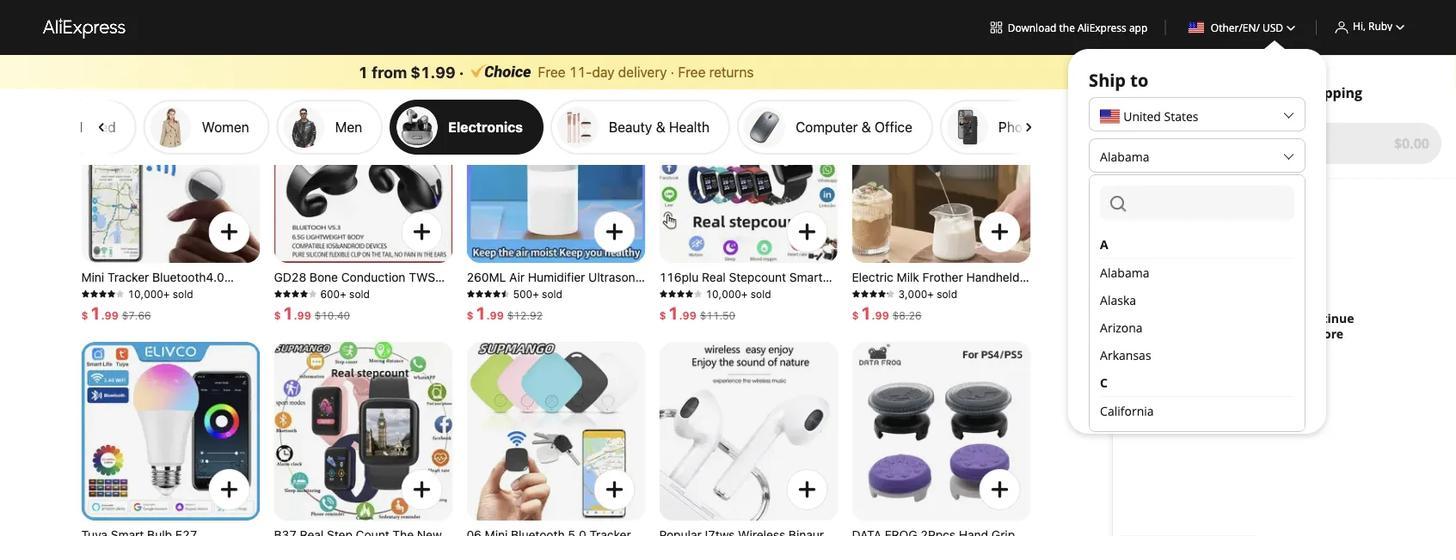Task type: locate. For each thing, give the bounding box(es) containing it.
1
[[358, 63, 368, 81], [90, 303, 101, 323], [283, 303, 294, 323], [476, 303, 487, 323], [668, 303, 679, 323], [861, 303, 872, 323]]

. inside $ 1 . 9 9 $8.26
[[872, 310, 876, 322]]

1 down 260ml
[[476, 303, 487, 323]]

0 horizontal spatial 10,000+ sold
[[128, 288, 193, 300]]

sold for smart
[[751, 288, 772, 300]]

mini right "stirrer"
[[1000, 302, 1023, 316]]

1 10,000+ sold from the left
[[128, 288, 193, 300]]


[[1021, 28, 1037, 44], [1021, 119, 1037, 135]]

0 vertical spatial phone
[[999, 28, 1039, 44]]

1 vertical spatial to
[[1283, 326, 1296, 343]]

free
[[538, 64, 566, 80], [678, 64, 706, 80]]

language
[[1090, 226, 1172, 250]]

2 . from the left
[[294, 310, 297, 322]]

free left 11- at the top
[[538, 64, 566, 80]]

1 sold from the left
[[173, 288, 193, 300]]

$ for sprayer
[[467, 310, 474, 322]]

$ 1 . 9 9 $12.92
[[467, 303, 543, 323]]

$ inside $ 1 . 9 9 $10.40
[[274, 310, 281, 322]]

1 vertical spatial 5-star rated
[[36, 119, 116, 135]]

sold for usb
[[542, 288, 563, 300]]

4 sold from the left
[[751, 288, 772, 300]]

pet
[[238, 302, 256, 316]]

bone
[[310, 271, 338, 285]]

locator down tracker
[[118, 286, 160, 300]]

· right $1.99
[[459, 63, 464, 81]]

multi
[[698, 286, 725, 300]]

0 vertical spatial 
[[94, 28, 110, 44]]

usd
[[1263, 20, 1284, 34]]

portable inside 260ml air humidifier ultrasonic mini aromatherapy diffuser portable sprayer usb essential oil atomizer led lamp for home car
[[467, 302, 513, 316]]

2 horizontal spatial mini
[[1000, 302, 1023, 316]]

4 $ from the left
[[660, 310, 667, 322]]

men down connected
[[660, 317, 684, 331]]

. inside $ 1 . 9 9 $10.40
[[294, 310, 297, 322]]

10,000+ sold up the mobile
[[128, 288, 193, 300]]

10,000+ for real
[[706, 288, 748, 300]]

10,000+ down real
[[706, 288, 748, 300]]

apple
[[168, 317, 201, 331]]

sold down conduction
[[349, 288, 370, 300]]

women
[[202, 119, 250, 135], [712, 317, 754, 331]]

sold for cappuccino
[[937, 288, 958, 300]]

0 horizontal spatial men
[[336, 119, 363, 135]]

for left free
[[1250, 83, 1270, 102]]

4 9 from the left
[[304, 310, 311, 322]]

3 . from the left
[[487, 310, 490, 322]]

accessories up ship
[[1043, 28, 1118, 44]]

1 vertical spatial mini
[[467, 286, 490, 300]]

5 9 from the left
[[490, 310, 497, 322]]

3 $ from the left
[[467, 310, 474, 322]]

cappuccino
[[892, 302, 958, 316]]

&
[[862, 119, 872, 135]]

1 for 116plu real stepcount smart watch multi function step connected smart watch for men and women suitable for and android
[[668, 303, 679, 323]]

watch down the 116plu
[[660, 286, 695, 300]]

1 vertical spatial for
[[597, 317, 613, 331]]

c california
[[1101, 375, 1155, 420]]

2 phone from the top
[[999, 119, 1039, 135]]

humidifier
[[528, 271, 585, 285]]

10 9 from the left
[[883, 310, 890, 322]]

for inside mini tracker bluetooth4.0 smart locator smart anti lost device locator mobile keys pet kids finder for apple
[[147, 317, 165, 331]]

for down step
[[799, 302, 817, 316]]

and
[[687, 317, 709, 331], [660, 333, 682, 347]]

free 11-day delivery · free returns
[[538, 64, 754, 80]]

notch
[[1111, 190, 1143, 206]]

1 horizontal spatial mini
[[467, 286, 490, 300]]

with
[[400, 317, 423, 331]]

0 horizontal spatial portable
[[467, 302, 513, 316]]

smart up the mobile
[[163, 286, 196, 300]]

united states
[[1124, 109, 1199, 125]]

usb
[[563, 302, 587, 316]]

(
[[1127, 341, 1130, 358]]

electric
[[852, 271, 894, 285]]

0 vertical spatial alabama
[[1101, 148, 1150, 165]]

2 10,000+ from the left
[[706, 288, 748, 300]]

car
[[503, 333, 522, 347]]

. up noise
[[294, 310, 297, 322]]

1 vertical spatial women
[[712, 317, 754, 331]]

1 vertical spatial alabama
[[1101, 265, 1150, 281]]

0 vertical spatial portable
[[467, 302, 513, 316]]

1 left from
[[358, 63, 368, 81]]

1 horizontal spatial men
[[660, 317, 684, 331]]

1 down "mixer"
[[861, 303, 872, 323]]

5 sold from the left
[[937, 288, 958, 300]]

sold down frother
[[937, 288, 958, 300]]

2 alabama from the top
[[1101, 265, 1150, 281]]

1 vertical spatial accessories
[[1043, 119, 1118, 135]]

3
[[1238, 83, 1246, 102], [1101, 190, 1108, 206]]

$ for clip
[[274, 310, 281, 322]]

arkansas
[[1101, 347, 1152, 364]]

1 vertical spatial star
[[51, 119, 76, 135]]

1 vertical spatial watch
[[760, 302, 796, 316]]

0 vertical spatial home
[[954, 317, 987, 331]]

10,000+ sold for multi
[[706, 288, 772, 300]]

hi,
[[1354, 18, 1367, 33]]

.
[[101, 310, 105, 322], [294, 310, 297, 322], [487, 310, 490, 322], [679, 310, 683, 322], [872, 310, 876, 322]]

mini inside 260ml air humidifier ultrasonic mini aromatherapy diffuser portable sprayer usb essential oil atomizer led lamp for home car
[[467, 286, 490, 300]]

0 horizontal spatial 3
[[1101, 190, 1108, 206]]

essential
[[590, 302, 640, 316]]

0 vertical spatial for
[[1250, 83, 1270, 102]]

$ inside $ 1 . 9 9 $8.26
[[852, 310, 859, 322]]

. inside $ 1 . 9 9 $7.66
[[101, 310, 105, 322]]

None field
[[1101, 186, 1295, 220]]

for inside 260ml air humidifier ultrasonic mini aromatherapy diffuser portable sprayer usb essential oil atomizer led lamp for home car
[[597, 317, 613, 331]]

0 horizontal spatial and
[[660, 333, 682, 347]]

arizona
[[1101, 320, 1143, 336]]

1 5-star rated from the top
[[36, 28, 116, 44]]

lightweight
[[299, 302, 364, 316]]

for down essential
[[597, 317, 613, 331]]

shipping
[[1305, 83, 1363, 102]]

0 vertical spatial rated
[[80, 28, 116, 44]]

9
[[105, 310, 112, 322], [112, 310, 119, 322], [297, 310, 304, 322], [304, 310, 311, 322], [490, 310, 497, 322], [497, 310, 504, 322], [683, 310, 690, 322], [690, 310, 697, 322], [876, 310, 883, 322], [883, 310, 890, 322]]

men down 1 from $1.99 ·
[[336, 119, 363, 135]]

sprayer
[[517, 302, 560, 316]]

2 sold from the left
[[349, 288, 370, 300]]

to right ship
[[1131, 68, 1149, 92]]

1 horizontal spatial free
[[678, 64, 706, 80]]

home down "stirrer"
[[954, 317, 987, 331]]

1 horizontal spatial and
[[687, 317, 709, 331]]

watch
[[660, 286, 695, 300], [760, 302, 796, 316]]

sold down humidifier
[[542, 288, 563, 300]]

2 9 from the left
[[112, 310, 119, 322]]

locator up finder
[[122, 302, 165, 316]]

$ right mic
[[467, 310, 474, 322]]

0 vertical spatial star
[[51, 28, 76, 44]]

1 free from the left
[[538, 64, 566, 80]]

smart down function
[[724, 302, 757, 316]]

1 horizontal spatial 10,000+ sold
[[706, 288, 772, 300]]

home inside electric milk frother handheld mixer coffee foamer egg beater cappuccino stirrer mini portable blenders home kitchen whisk tool
[[954, 317, 987, 331]]

1 for 260ml air humidifier ultrasonic mini aromatherapy diffuser portable sprayer usb essential oil atomizer led lamp for home car
[[476, 303, 487, 323]]

app
[[1130, 20, 1148, 34]]

1 horizontal spatial home
[[954, 317, 987, 331]]

explore
[[1299, 326, 1344, 343]]

1 vertical spatial 
[[94, 119, 110, 135]]

2 star from the top
[[51, 119, 76, 135]]

for left apple
[[147, 317, 165, 331]]

free left returns at the top of page
[[678, 64, 706, 80]]

1 horizontal spatial 10,000+
[[706, 288, 748, 300]]

5 $ from the left
[[852, 310, 859, 322]]

alabama up alaska
[[1101, 265, 1150, 281]]

10,000+ up "$7.66"
[[128, 288, 170, 300]]

$ inside $ 1 . 9 9 $12.92
[[467, 310, 474, 322]]

1 vertical spatial rated
[[80, 119, 116, 135]]

10,000+ sold down stepcount
[[706, 288, 772, 300]]

3 sold from the left
[[542, 288, 563, 300]]

$ left finder
[[81, 310, 88, 322]]

$ down the 116plu
[[660, 310, 667, 322]]

continue
[[1300, 311, 1355, 327]]

. right oil
[[487, 310, 490, 322]]

· right delivery
[[671, 64, 675, 80]]

1 left finder
[[90, 303, 101, 323]]

1 vertical spatial 3
[[1101, 190, 1108, 206]]

diffuser
[[575, 286, 619, 300]]

aliexpress
[[1078, 20, 1127, 34]]

accessories down ship
[[1043, 119, 1118, 135]]

mini
[[81, 271, 104, 285], [467, 286, 490, 300], [1000, 302, 1023, 316]]

2 5- from the top
[[36, 119, 51, 135]]

. for connected
[[679, 310, 683, 322]]

116plu real stepcount smart watch multi function step connected smart watch for men and women suitable for and android
[[660, 271, 824, 347]]

0 vertical spatial and
[[687, 317, 709, 331]]

tracker
[[108, 271, 149, 285]]

men
[[336, 119, 363, 135], [660, 317, 684, 331]]

2 vertical spatial mini
[[1000, 302, 1023, 316]]

0 horizontal spatial mini
[[81, 271, 104, 285]]

116plu
[[660, 271, 699, 285]]

. for beater
[[872, 310, 876, 322]]

5-star rated
[[36, 28, 116, 44], [36, 119, 116, 135]]

3 right pick
[[1238, 83, 1246, 102]]

to left 'explore'
[[1283, 326, 1296, 343]]

items
[[1235, 311, 1269, 327]]

1 vertical spatial 5-
[[36, 119, 51, 135]]

keys
[[208, 302, 235, 316]]

1 from $1.99 ·
[[358, 63, 464, 81]]

. inside $ 1 . 9 9 $11.50
[[679, 310, 683, 322]]

2 free from the left
[[678, 64, 706, 80]]

mini down 260ml
[[467, 286, 490, 300]]

gd28 bone conduction tws headphones bluetooth v5.3 ear clip lightweight business sports game headset with mic noise reduction
[[274, 271, 452, 347]]

beater
[[852, 302, 889, 316]]

$ down "mixer"
[[852, 310, 859, 322]]

colorado
[[1101, 431, 1152, 447]]

2 10,000+ sold from the left
[[706, 288, 772, 300]]

business
[[367, 302, 417, 316]]

0 horizontal spatial women
[[202, 119, 250, 135]]

0 horizontal spatial to
[[1131, 68, 1149, 92]]

sold down stepcount
[[751, 288, 772, 300]]

for
[[1250, 83, 1270, 102], [597, 317, 613, 331]]

phone accessories
[[999, 28, 1118, 44], [999, 119, 1118, 135]]

foamer
[[926, 286, 968, 300]]

1 for electric milk frother handheld mixer coffee foamer egg beater cappuccino stirrer mini portable blenders home kitchen whisk tool
[[861, 303, 872, 323]]

download the aliexpress app
[[1008, 20, 1148, 34]]

0 vertical spatial women
[[202, 119, 250, 135]]

$ inside $ 1 . 9 9 $11.50
[[660, 310, 667, 322]]

rated
[[80, 28, 116, 44], [80, 119, 116, 135]]

2 5-star rated from the top
[[36, 119, 116, 135]]

portable up kitchen
[[852, 317, 899, 331]]

portable up oil
[[467, 302, 513, 316]]

tool
[[935, 333, 958, 347]]

air
[[510, 271, 525, 285]]

ship
[[1090, 68, 1127, 92]]

1 vertical spatial phone
[[999, 119, 1039, 135]]

home
[[954, 317, 987, 331], [467, 333, 500, 347]]

0 horizontal spatial free
[[538, 64, 566, 80]]

0 vertical spatial accessories
[[1043, 28, 1118, 44]]

1 star from the top
[[51, 28, 76, 44]]

0 vertical spatial phone accessories
[[999, 28, 1118, 44]]

home down oil
[[467, 333, 500, 347]]

eur ( euro )
[[1101, 341, 1166, 358]]

600+
[[321, 288, 347, 300]]

10,000+ for tracker
[[128, 288, 170, 300]]

1 horizontal spatial for
[[1250, 83, 1270, 102]]

smart
[[790, 271, 823, 285], [81, 286, 115, 300], [163, 286, 196, 300], [724, 302, 757, 316]]

phone accessories up ship
[[999, 28, 1118, 44]]

1 horizontal spatial portable
[[852, 317, 899, 331]]

mini inside electric milk frother handheld mixer coffee foamer egg beater cappuccino stirrer mini portable blenders home kitchen whisk tool
[[1000, 302, 1023, 316]]

. left finder
[[101, 310, 105, 322]]

3 left notch
[[1101, 190, 1108, 206]]

$ up noise
[[274, 310, 281, 322]]

1 horizontal spatial women
[[712, 317, 754, 331]]

and left android
[[660, 333, 682, 347]]

1 vertical spatial home
[[467, 333, 500, 347]]

0 vertical spatial 5-
[[36, 28, 51, 44]]

1 horizontal spatial to
[[1283, 326, 1296, 343]]

2 rated from the top
[[80, 119, 116, 135]]

0 horizontal spatial home
[[467, 333, 500, 347]]

1 vertical spatial portable
[[852, 317, 899, 331]]

sold for locator
[[173, 288, 193, 300]]

en
[[1243, 20, 1257, 34]]

0 vertical spatial watch
[[660, 286, 695, 300]]

1  from the top
[[1021, 28, 1037, 44]]


[[94, 28, 110, 44], [94, 119, 110, 135]]

0 vertical spatial 
[[1021, 28, 1037, 44]]

4 . from the left
[[679, 310, 683, 322]]

alabama up notch
[[1101, 148, 1150, 165]]

0 vertical spatial mini
[[81, 271, 104, 285]]

mini up device
[[81, 271, 104, 285]]

1 phone accessories from the top
[[999, 28, 1118, 44]]

1 vertical spatial locator
[[122, 302, 165, 316]]

lost
[[225, 286, 249, 300]]

sold up the mobile
[[173, 288, 193, 300]]

1 vertical spatial men
[[660, 317, 684, 331]]

2 $ from the left
[[274, 310, 281, 322]]

1 horizontal spatial 3
[[1238, 83, 1246, 102]]

0 horizontal spatial 10,000+
[[128, 288, 170, 300]]

. inside $ 1 . 9 9 $12.92
[[487, 310, 490, 322]]

1 up noise
[[283, 303, 294, 323]]

and down connected
[[687, 317, 709, 331]]

1 . from the left
[[101, 310, 105, 322]]

for right suitable
[[806, 317, 824, 331]]

star
[[51, 28, 76, 44], [51, 119, 76, 135]]

1 10,000+ from the left
[[128, 288, 170, 300]]

. left "$11.50"
[[679, 310, 683, 322]]

watch up suitable
[[760, 302, 796, 316]]

reduction
[[309, 333, 365, 347]]

0 horizontal spatial for
[[597, 317, 613, 331]]

$ for beater
[[852, 310, 859, 322]]

. for sprayer
[[487, 310, 490, 322]]

1 down the 116plu
[[668, 303, 679, 323]]

1 vertical spatial phone accessories
[[999, 119, 1118, 135]]

1 $ from the left
[[81, 310, 88, 322]]

delivery
[[619, 64, 667, 80]]

1 vertical spatial 
[[1021, 119, 1037, 135]]

phone
[[999, 28, 1039, 44], [999, 119, 1039, 135]]

5 . from the left
[[872, 310, 876, 322]]

. down "mixer"
[[872, 310, 876, 322]]

$11.50
[[700, 310, 736, 322]]

0 vertical spatial 5-star rated
[[36, 28, 116, 44]]

2 accessories from the top
[[1043, 119, 1118, 135]]

$ inside $ 1 . 9 9 $7.66
[[81, 310, 88, 322]]

10,000+
[[128, 288, 170, 300], [706, 288, 748, 300]]

phone accessories down ship
[[999, 119, 1118, 135]]

1 alabama from the top
[[1101, 148, 1150, 165]]

0 vertical spatial to
[[1131, 68, 1149, 92]]



Task type: describe. For each thing, give the bounding box(es) containing it.
mini inside mini tracker bluetooth4.0 smart locator smart anti lost device locator mobile keys pet kids finder for apple
[[81, 271, 104, 285]]

1 phone from the top
[[999, 28, 1039, 44]]

2  from the top
[[94, 119, 110, 135]]

computer
[[796, 119, 859, 135]]

$7.66
[[122, 310, 151, 322]]

v5.3
[[405, 286, 431, 300]]

mini tracker bluetooth4.0 smart locator smart anti lost device locator mobile keys pet kids finder for apple
[[81, 271, 256, 331]]

more.
[[1267, 342, 1302, 359]]

. for device
[[101, 310, 105, 322]]

ultrasonic
[[589, 271, 645, 285]]

3,000+
[[899, 288, 934, 300]]

2 phone accessories from the top
[[999, 119, 1118, 135]]

california
[[1101, 403, 1155, 420]]

/
[[1257, 20, 1261, 34]]

portable inside electric milk frother handheld mixer coffee foamer egg beater cappuccino stirrer mini portable blenders home kitchen whisk tool
[[852, 317, 899, 331]]

free
[[1274, 83, 1301, 102]]

2  from the top
[[1021, 119, 1037, 135]]

device
[[81, 302, 119, 316]]

9 9 from the left
[[876, 310, 883, 322]]

ruby
[[1369, 18, 1393, 33]]

1 9 from the left
[[105, 310, 112, 322]]

kids
[[81, 317, 105, 331]]

from
[[372, 63, 407, 81]]

3 9 from the left
[[297, 310, 304, 322]]

1 vertical spatial and
[[660, 333, 682, 347]]

smart up step
[[790, 271, 823, 285]]

led
[[538, 317, 560, 331]]

conduction
[[341, 271, 406, 285]]

currency
[[1090, 302, 1167, 326]]

tws
[[409, 271, 436, 285]]

1 5- from the top
[[36, 28, 51, 44]]

yet?
[[1272, 311, 1297, 327]]

mixer
[[852, 286, 883, 300]]

coffee
[[886, 286, 923, 300]]

mic
[[426, 317, 446, 331]]

. for clip
[[294, 310, 297, 322]]

no
[[1215, 311, 1232, 327]]

$12.92
[[507, 310, 543, 322]]

1 horizontal spatial ·
[[671, 64, 675, 80]]

atomizer
[[485, 317, 534, 331]]

headphones
[[274, 286, 344, 300]]

1 accessories from the top
[[1043, 28, 1118, 44]]

function
[[729, 286, 777, 300]]

600+ sold
[[321, 288, 370, 300]]

500+ sold
[[513, 288, 563, 300]]

save
[[1182, 387, 1214, 406]]

bluetooth
[[348, 286, 401, 300]]

office
[[875, 119, 913, 135]]

smart up device
[[81, 286, 115, 300]]

android
[[685, 333, 729, 347]]

0 horizontal spatial ·
[[459, 63, 464, 81]]

frother
[[923, 271, 964, 285]]

260ml air humidifier ultrasonic mini aromatherapy diffuser portable sprayer usb essential oil atomizer led lamp for home car
[[467, 271, 645, 347]]

0 horizontal spatial watch
[[660, 286, 695, 300]]

milk
[[897, 271, 920, 285]]

women inside 116plu real stepcount smart watch multi function step connected smart watch for men and women suitable for and android
[[712, 317, 754, 331]]

other/ en / usd
[[1212, 20, 1284, 34]]

english
[[1101, 265, 1141, 282]]

260ml
[[467, 271, 506, 285]]

beauty & health
[[610, 119, 710, 135]]

$1.99
[[411, 63, 456, 81]]

sports
[[274, 317, 311, 331]]

eur
[[1101, 341, 1124, 358]]

sold for lightweight
[[349, 288, 370, 300]]

checkout
[[1248, 134, 1313, 153]]

headset
[[350, 317, 396, 331]]

a
[[1101, 236, 1109, 253]]

game
[[314, 317, 346, 331]]

ear
[[434, 286, 452, 300]]

stepcount
[[729, 271, 787, 285]]

stirrer
[[962, 302, 996, 316]]

handheld
[[967, 271, 1020, 285]]

a alabama
[[1101, 236, 1150, 281]]

1 rated from the top
[[80, 28, 116, 44]]

1  from the top
[[94, 28, 110, 44]]

home inside 260ml air humidifier ultrasonic mini aromatherapy diffuser portable sprayer usb essential oil atomizer led lamp for home car
[[467, 333, 500, 347]]

1 for gd28 bone conduction tws headphones bluetooth v5.3 ear clip lightweight business sports game headset with mic noise reduction
[[283, 303, 294, 323]]

bluetooth4.0
[[152, 271, 224, 285]]

ship to
[[1090, 68, 1149, 92]]

)
[[1163, 341, 1166, 358]]

10,000+ sold for smart
[[128, 288, 193, 300]]

$ for device
[[81, 310, 88, 322]]

step
[[780, 286, 806, 300]]

6 9 from the left
[[497, 310, 504, 322]]

1 horizontal spatial watch
[[760, 302, 796, 316]]

$0.00
[[1395, 134, 1430, 153]]

no items yet? continue shopping to explore more.
[[1215, 311, 1355, 359]]

mobile
[[168, 302, 205, 316]]

kitchen
[[852, 333, 894, 347]]

$ 1 . 9 9 $11.50
[[660, 303, 736, 323]]

$ 1 . 9 9 $10.40
[[274, 303, 350, 323]]

download
[[1008, 20, 1057, 34]]

returns
[[710, 64, 754, 80]]

1 for mini tracker bluetooth4.0 smart locator smart anti lost device locator mobile keys pet kids finder for apple
[[90, 303, 101, 323]]

$ for connected
[[660, 310, 667, 322]]

$ 1 . 9 9 $7.66
[[81, 303, 151, 323]]

0 vertical spatial 3
[[1238, 83, 1246, 102]]

euro
[[1133, 341, 1160, 358]]

finder
[[109, 317, 144, 331]]

0
[[1144, 134, 1152, 153]]

0 vertical spatial men
[[336, 119, 363, 135]]

c
[[1101, 375, 1108, 391]]

to inside 'no items yet? continue shopping to explore more.'
[[1283, 326, 1296, 343]]

computer & office
[[796, 119, 913, 135]]

men inside 116plu real stepcount smart watch multi function step connected smart watch for men and women suitable for and android
[[660, 317, 684, 331]]

gd28
[[274, 271, 307, 285]]

8 9 from the left
[[690, 310, 697, 322]]

shopping
[[1225, 326, 1280, 343]]

whisk
[[898, 333, 932, 347]]

anti
[[200, 286, 222, 300]]

pick
[[1206, 83, 1235, 102]]

united
[[1124, 109, 1162, 125]]

0 vertical spatial locator
[[118, 286, 160, 300]]

3,000+ sold
[[899, 288, 958, 300]]

electronics
[[449, 119, 524, 135]]

7 9 from the left
[[683, 310, 690, 322]]



Task type: vqa. For each thing, say whether or not it's contained in the screenshot.


